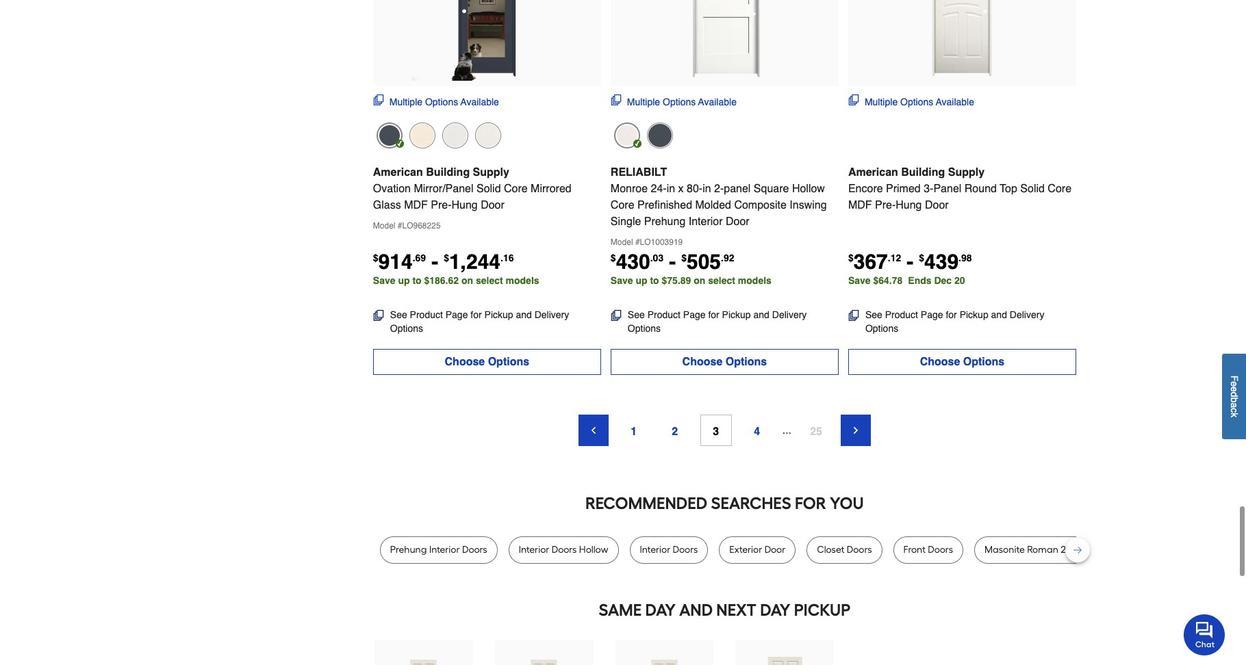 Task type: vqa. For each thing, say whether or not it's contained in the screenshot.
Multiple Options Available Link for RELIABILT MONROE 24-IN X 80-IN 2-PANEL SQUARE HOLLOW CORE PREFINISHED MOLDED COMPOSITE INSWING SINGLE PREHUNG INTERIOR DOOR image
yes



Task type: locate. For each thing, give the bounding box(es) containing it.
2 on from the left
[[694, 275, 705, 286]]

1 horizontal spatial mdf
[[848, 199, 872, 211]]

$ up save up to $75.89 on select models
[[681, 252, 687, 263]]

1 to from the left
[[412, 275, 421, 286]]

day right same
[[645, 600, 676, 620]]

up down 430 at the top of page
[[636, 275, 647, 286]]

interior down recommended
[[640, 544, 670, 556]]

building inside american building supply ovation mirror/panel solid core mirrored glass mdf pre-hung door
[[426, 166, 470, 179]]

2 horizontal spatial multiple
[[865, 96, 898, 107]]

0 vertical spatial model
[[373, 221, 395, 231]]

1 building from the left
[[426, 166, 470, 179]]

supply for panel
[[948, 166, 985, 179]]

$367.12-$439.98 element
[[848, 250, 972, 274]]

exterior
[[729, 544, 762, 556]]

2 multiple from the left
[[627, 96, 660, 107]]

mdf up lo968225
[[404, 199, 428, 211]]

multiple options available link for slate image
[[611, 94, 737, 109]]

1 save from the left
[[373, 275, 395, 286]]

hung down primed
[[896, 199, 922, 211]]

slate image
[[647, 122, 673, 148]]

2 horizontal spatial -
[[907, 250, 914, 274]]

doors left hollow
[[552, 544, 577, 556]]

$ up ends
[[919, 252, 924, 263]]

core inside the reliabilt monroe 24-in x 80-in 2-panel square hollow core prefinished molded composite inswing single prehung interior door
[[611, 199, 634, 211]]

for down 20
[[946, 309, 957, 320]]

american building supply ovation mirror/panel solid core mirrored glass mdf pre-hung door image
[[412, 0, 562, 81]]

primed
[[886, 183, 921, 195]]

2 e from the top
[[1229, 387, 1240, 393]]

encore
[[848, 183, 883, 195]]

0 horizontal spatial select
[[476, 275, 503, 286]]

1
[[631, 426, 637, 438]]

f e e d b a c k button
[[1222, 354, 1246, 440]]

select
[[476, 275, 503, 286], [708, 275, 735, 286]]

1 vertical spatial #
[[635, 237, 640, 247]]

0 horizontal spatial mdf
[[404, 199, 428, 211]]

0 horizontal spatial model
[[373, 221, 395, 231]]

0 horizontal spatial multiple options available
[[389, 96, 499, 107]]

interior for interior doors
[[640, 544, 670, 556]]

arrow right image
[[850, 425, 861, 436]]

1 horizontal spatial save
[[611, 275, 633, 286]]

1 horizontal spatial panel
[[1068, 544, 1093, 556]]

in left x
[[667, 183, 675, 195]]

1 horizontal spatial pre-
[[875, 199, 896, 211]]

4 doors from the left
[[847, 544, 872, 556]]

2 hung from the left
[[896, 199, 922, 211]]

american up "ovation"
[[373, 166, 423, 179]]

1 available from the left
[[461, 96, 499, 107]]

interior right prehung
[[429, 544, 460, 556]]

product down $186.62
[[410, 309, 443, 320]]

pickup inside heading
[[794, 600, 851, 620]]

2 page from the left
[[683, 309, 706, 320]]

choose options
[[445, 356, 529, 368], [682, 356, 767, 368], [920, 356, 1005, 368]]

$ left .69 at the top left of the page
[[373, 252, 378, 263]]

models for 505
[[738, 275, 772, 286]]

2 save from the left
[[611, 275, 633, 286]]

2 horizontal spatial see product page for pickup and delivery options
[[865, 309, 1044, 334]]

0 horizontal spatial choose options
[[445, 356, 529, 368]]

slate image
[[376, 122, 402, 148]]

2 horizontal spatial choose
[[920, 356, 960, 368]]

1 delivery from the left
[[535, 309, 569, 320]]

masonite
[[985, 544, 1025, 556]]

savings save $64.78 element
[[848, 275, 971, 286]]

1 horizontal spatial page
[[683, 309, 706, 320]]

supply inside american building supply encore primed 3-panel round top solid core mdf pre-hung door
[[948, 166, 985, 179]]

0 horizontal spatial save
[[373, 275, 395, 286]]

0 horizontal spatial american
[[373, 166, 423, 179]]

2 american from the left
[[848, 166, 898, 179]]

1 choose options from the left
[[445, 356, 529, 368]]

building for primed
[[901, 166, 945, 179]]

save $64.78 ends dec 20
[[848, 275, 965, 286]]

core inside american building supply ovation mirror/panel solid core mirrored glass mdf pre-hung door
[[504, 183, 528, 195]]

american
[[373, 166, 423, 179], [848, 166, 898, 179]]

multiple for slate image
[[627, 96, 660, 107]]

0 horizontal spatial models
[[506, 275, 539, 286]]

0 vertical spatial #
[[398, 221, 402, 231]]

2 horizontal spatial product
[[885, 309, 918, 320]]

1 on from the left
[[461, 275, 473, 286]]

panel right roman on the bottom right
[[1068, 544, 1093, 556]]

supply
[[473, 166, 509, 179], [948, 166, 985, 179]]

2 horizontal spatial delivery
[[1010, 309, 1044, 320]]

monroe
[[611, 183, 648, 195]]

see down 430 at the top of page
[[628, 309, 645, 320]]

see down "$64.78"
[[865, 309, 882, 320]]

2 horizontal spatial core
[[1048, 183, 1072, 195]]

3 choose from the left
[[920, 356, 960, 368]]

2 interior from the left
[[519, 544, 549, 556]]

0 horizontal spatial see product page for pickup and delivery options
[[390, 309, 569, 334]]

pre- down the 'mirror/panel'
[[431, 199, 452, 211]]

pre-
[[431, 199, 452, 211], [875, 199, 896, 211]]

available up white image
[[461, 96, 499, 107]]

for down save up to $75.89 on select models
[[708, 309, 719, 320]]

0 horizontal spatial pre-
[[431, 199, 452, 211]]

1 horizontal spatial choose options link
[[611, 349, 839, 375]]

6 $ from the left
[[919, 252, 924, 263]]

composite
[[734, 199, 787, 211]]

product down save $64.78 ends dec 20
[[885, 309, 918, 320]]

0 horizontal spatial to
[[412, 275, 421, 286]]

exterior door
[[729, 544, 786, 556]]

0 horizontal spatial multiple options available link
[[373, 94, 499, 109]]

1 horizontal spatial multiple options available
[[627, 96, 737, 107]]

model for monroe 24-in x 80-in 2-panel square hollow core prefinished molded composite inswing single prehung interior door
[[611, 237, 633, 247]]

for down save up to $186.62 on select models
[[471, 309, 482, 320]]

1 horizontal spatial 2
[[1061, 544, 1066, 556]]

reliabilt monroe 24-in x 80-in 2-panel square hollow core prefinished molded composite inswing single prehung interior door image
[[649, 0, 800, 81]]

supply up 'round'
[[948, 166, 985, 179]]

door
[[765, 544, 786, 556], [1095, 544, 1116, 556]]

searches
[[711, 493, 791, 513]]

2 up from the left
[[636, 275, 647, 286]]

day right next
[[760, 600, 790, 620]]

0 horizontal spatial -
[[431, 250, 438, 274]]

2 building from the left
[[901, 166, 945, 179]]

1 hung from the left
[[452, 199, 478, 211]]

doors right front
[[928, 544, 953, 556]]

for
[[471, 309, 482, 320], [708, 309, 719, 320], [946, 309, 957, 320]]

1 horizontal spatial door
[[726, 216, 749, 228]]

$ left .12
[[848, 252, 854, 263]]

1 horizontal spatial -
[[669, 250, 676, 274]]

1 horizontal spatial hung
[[896, 199, 922, 211]]

2 horizontal spatial available
[[936, 96, 974, 107]]

2 horizontal spatial choose options link
[[848, 349, 1076, 375]]

pickup down save up to $75.89 on select models
[[722, 309, 751, 320]]

0 horizontal spatial solid
[[476, 183, 501, 195]]

0 vertical spatial 2
[[672, 426, 678, 438]]

panel up composite
[[724, 183, 751, 195]]

2 select from the left
[[708, 275, 735, 286]]

1 horizontal spatial in
[[703, 183, 711, 195]]

save down 914
[[373, 275, 395, 286]]

- right .69 at the top left of the page
[[431, 250, 438, 274]]

1 horizontal spatial on
[[694, 275, 705, 286]]

mdf inside american building supply encore primed 3-panel round top solid core mdf pre-hung door
[[848, 199, 872, 211]]

interior
[[429, 544, 460, 556], [519, 544, 549, 556], [640, 544, 670, 556]]

pre- down primed
[[875, 199, 896, 211]]

page
[[446, 309, 468, 320], [683, 309, 706, 320], [921, 309, 943, 320]]

building up 3-
[[901, 166, 945, 179]]

page down ends dec 20 element
[[921, 309, 943, 320]]

# up 430 at the top of page
[[635, 237, 640, 247]]

5 $ from the left
[[848, 252, 854, 263]]

american inside american building supply ovation mirror/panel solid core mirrored glass mdf pre-hung door
[[373, 166, 423, 179]]

0 horizontal spatial delivery
[[535, 309, 569, 320]]

1 models from the left
[[506, 275, 539, 286]]

$ up $186.62
[[444, 252, 449, 263]]

american building supply encore primed 3-panel round top solid core mdf pre-hung door image
[[887, 0, 1038, 81]]

3 interior from the left
[[640, 544, 670, 556]]

2 in from the left
[[703, 183, 711, 195]]

1 american from the left
[[373, 166, 423, 179]]

- for 439
[[907, 250, 914, 274]]

25 link
[[801, 415, 831, 446]]

see product page for pickup and delivery options
[[390, 309, 569, 334], [628, 309, 807, 334], [865, 309, 1044, 334]]

0 horizontal spatial choose options link
[[373, 349, 601, 375]]

1 horizontal spatial model
[[611, 237, 633, 247]]

1 pre- from the left
[[431, 199, 452, 211]]

2 see product page for pickup and delivery options from the left
[[628, 309, 807, 334]]

1 horizontal spatial to
[[650, 275, 659, 286]]

-
[[431, 250, 438, 274], [669, 250, 676, 274], [907, 250, 914, 274]]

2 horizontal spatial page
[[921, 309, 943, 320]]

interior for interior doors hollow
[[519, 544, 549, 556]]

e up b
[[1229, 387, 1240, 393]]

pre- inside american building supply encore primed 3-panel round top solid core mdf pre-hung door
[[875, 199, 896, 211]]

3 see from the left
[[865, 309, 882, 320]]

available
[[461, 96, 499, 107], [698, 96, 737, 107], [936, 96, 974, 107]]

in
[[667, 183, 675, 195], [703, 183, 711, 195]]

1 up from the left
[[398, 275, 410, 286]]

door up .16
[[481, 199, 504, 211]]

core right top
[[1048, 183, 1072, 195]]

model down glass
[[373, 221, 395, 231]]

1 mdf from the left
[[404, 199, 428, 211]]

25
[[810, 426, 822, 438]]

panel
[[724, 183, 751, 195], [1068, 544, 1093, 556]]

pickup down 20
[[960, 309, 988, 320]]

0 horizontal spatial building
[[426, 166, 470, 179]]

4
[[754, 426, 760, 438]]

on down 1,244
[[461, 275, 473, 286]]

2 pre- from the left
[[875, 199, 896, 211]]

mdf
[[404, 199, 428, 211], [848, 199, 872, 211]]

solid right the 'mirror/panel'
[[476, 183, 501, 195]]

american inside american building supply encore primed 3-panel round top solid core mdf pre-hung door
[[848, 166, 898, 179]]

2 doors from the left
[[552, 544, 577, 556]]

0 vertical spatial panel
[[724, 183, 751, 195]]

1 horizontal spatial select
[[708, 275, 735, 286]]

# down glass
[[398, 221, 402, 231]]

0 horizontal spatial available
[[461, 96, 499, 107]]

c
[[1229, 408, 1240, 413]]

1 $ from the left
[[373, 252, 378, 263]]

snow storm image
[[442, 122, 468, 148]]

1 page from the left
[[446, 309, 468, 320]]

prehung
[[390, 544, 427, 556]]

d
[[1229, 392, 1240, 398]]

2 solid from the left
[[1020, 183, 1045, 195]]

interior
[[689, 216, 723, 228]]

in left "2-"
[[703, 183, 711, 195]]

doors right prehung
[[462, 544, 487, 556]]

1 multiple options available link from the left
[[373, 94, 499, 109]]

page down save up to $186.62 on select models
[[446, 309, 468, 320]]

doors right closet
[[847, 544, 872, 556]]

$
[[373, 252, 378, 263], [444, 252, 449, 263], [611, 252, 616, 263], [681, 252, 687, 263], [848, 252, 854, 263], [919, 252, 924, 263]]

masonite roman 2 panel door
[[985, 544, 1116, 556]]

0 horizontal spatial door
[[765, 544, 786, 556]]

0 horizontal spatial up
[[398, 275, 410, 286]]

- right .03
[[669, 250, 676, 274]]

3 choose options from the left
[[920, 356, 1005, 368]]

doors for interior doors hollow
[[552, 544, 577, 556]]

1 horizontal spatial american
[[848, 166, 898, 179]]

0 horizontal spatial panel
[[724, 183, 751, 195]]

solid inside american building supply encore primed 3-panel round top solid core mdf pre-hung door
[[1020, 183, 1045, 195]]

doors left exterior
[[673, 544, 698, 556]]

$ down model # lo1003919
[[611, 252, 616, 263]]

see product page for pickup and delivery options down 20
[[865, 309, 1044, 334]]

1 product from the left
[[410, 309, 443, 320]]

select down 1,244
[[476, 275, 503, 286]]

mirrored
[[531, 183, 571, 195]]

product down $75.89
[[647, 309, 680, 320]]

0 horizontal spatial on
[[461, 275, 473, 286]]

4 $ from the left
[[681, 252, 687, 263]]

1 horizontal spatial delivery
[[772, 309, 807, 320]]

1 in from the left
[[667, 183, 675, 195]]

2 choose from the left
[[682, 356, 723, 368]]

see product page for pickup and delivery options down save up to $186.62 on select models
[[390, 309, 569, 334]]

page down save up to $75.89 on select models
[[683, 309, 706, 320]]

- right .12
[[907, 250, 914, 274]]

1 solid from the left
[[476, 183, 501, 195]]

3 doors from the left
[[673, 544, 698, 556]]

1 horizontal spatial multiple
[[627, 96, 660, 107]]

interior left hollow
[[519, 544, 549, 556]]

american up encore
[[848, 166, 898, 179]]

3 - from the left
[[907, 250, 914, 274]]

available for third the multiple options available link
[[936, 96, 974, 107]]

2 delivery from the left
[[772, 309, 807, 320]]

1 select from the left
[[476, 275, 503, 286]]

0 horizontal spatial interior
[[429, 544, 460, 556]]

1 horizontal spatial multiple options available link
[[611, 94, 737, 109]]

1 multiple options available from the left
[[389, 96, 499, 107]]

2 models from the left
[[738, 275, 772, 286]]

505
[[687, 250, 721, 274]]

0 horizontal spatial #
[[398, 221, 402, 231]]

core up single
[[611, 199, 634, 211]]

up
[[398, 275, 410, 286], [636, 275, 647, 286]]

door inside american building supply encore primed 3-panel round top solid core mdf pre-hung door
[[925, 199, 949, 211]]

hung down the 'mirror/panel'
[[452, 199, 478, 211]]

1 - from the left
[[431, 250, 438, 274]]

to left $75.89
[[650, 275, 659, 286]]

pickup down closet
[[794, 600, 851, 620]]

building inside american building supply encore primed 3-panel round top solid core mdf pre-hung door
[[901, 166, 945, 179]]

select for 1,244
[[476, 275, 503, 286]]

1 supply from the left
[[473, 166, 509, 179]]

save down 430 at the top of page
[[611, 275, 633, 286]]

0 horizontal spatial multiple
[[389, 96, 422, 107]]

1 horizontal spatial interior
[[519, 544, 549, 556]]

save up to $186.62 on select models
[[373, 275, 539, 286]]

building up the 'mirror/panel'
[[426, 166, 470, 179]]

0 horizontal spatial supply
[[473, 166, 509, 179]]

0 horizontal spatial hung
[[452, 199, 478, 211]]

2 horizontal spatial door
[[925, 199, 949, 211]]

roman
[[1027, 544, 1058, 556]]

supply down white image
[[473, 166, 509, 179]]

.12
[[888, 252, 901, 263]]

1 vertical spatial model
[[611, 237, 633, 247]]

see down 914
[[390, 309, 407, 320]]

2 horizontal spatial multiple options available
[[865, 96, 974, 107]]

2 horizontal spatial for
[[946, 309, 957, 320]]

1 horizontal spatial door
[[1095, 544, 1116, 556]]

2 right roman on the bottom right
[[1061, 544, 1066, 556]]

ends
[[908, 275, 932, 286]]

1 horizontal spatial supply
[[948, 166, 985, 179]]

core inside american building supply encore primed 3-panel round top solid core mdf pre-hung door
[[1048, 183, 1072, 195]]

1 horizontal spatial core
[[611, 199, 634, 211]]

multiple options available
[[389, 96, 499, 107], [627, 96, 737, 107], [865, 96, 974, 107]]

doors
[[462, 544, 487, 556], [552, 544, 577, 556], [673, 544, 698, 556], [847, 544, 872, 556], [928, 544, 953, 556]]

select for 505
[[708, 275, 735, 286]]

2 supply from the left
[[948, 166, 985, 179]]

select down .92
[[708, 275, 735, 286]]

#
[[398, 221, 402, 231], [635, 237, 640, 247]]

multiple options available link
[[373, 94, 499, 109], [611, 94, 737, 109], [848, 94, 974, 109]]

2 choose options from the left
[[682, 356, 767, 368]]

2 right the 1
[[672, 426, 678, 438]]

model
[[373, 221, 395, 231], [611, 237, 633, 247]]

5 doors from the left
[[928, 544, 953, 556]]

1 see product page for pickup and delivery options from the left
[[390, 309, 569, 334]]

2 horizontal spatial multiple options available link
[[848, 94, 974, 109]]

see product page for pickup and delivery options down save up to $75.89 on select models
[[628, 309, 807, 334]]

1 horizontal spatial see product page for pickup and delivery options
[[628, 309, 807, 334]]

2 mdf from the left
[[848, 199, 872, 211]]

1 horizontal spatial choose options
[[682, 356, 767, 368]]

door right exterior
[[765, 544, 786, 556]]

up down 914
[[398, 275, 410, 286]]

building for mirror/panel
[[426, 166, 470, 179]]

core left mirrored
[[504, 183, 528, 195]]

0 horizontal spatial page
[[446, 309, 468, 320]]

1 horizontal spatial up
[[636, 275, 647, 286]]

2 to from the left
[[650, 275, 659, 286]]

delivery
[[535, 309, 569, 320], [772, 309, 807, 320], [1010, 309, 1044, 320]]

top
[[1000, 183, 1017, 195]]

2 available from the left
[[698, 96, 737, 107]]

door down 3-
[[925, 199, 949, 211]]

choose options link
[[373, 349, 601, 375], [611, 349, 839, 375], [848, 349, 1076, 375]]

$ 914 .69 - $ 1,244 .16
[[373, 250, 514, 274]]

2 for from the left
[[708, 309, 719, 320]]

to down .69 at the top left of the page
[[412, 275, 421, 286]]

models for 1,244
[[506, 275, 539, 286]]

pickup down save up to $186.62 on select models
[[484, 309, 513, 320]]

3 available from the left
[[936, 96, 974, 107]]

0 horizontal spatial choose
[[445, 356, 485, 368]]

model down single
[[611, 237, 633, 247]]

cream n sugar image
[[409, 122, 435, 148]]

1 horizontal spatial solid
[[1020, 183, 1045, 195]]

2 horizontal spatial see
[[865, 309, 882, 320]]

glass
[[373, 199, 401, 211]]

1 horizontal spatial #
[[635, 237, 640, 247]]

2 - from the left
[[669, 250, 676, 274]]

2 horizontal spatial interior
[[640, 544, 670, 556]]

0 horizontal spatial in
[[667, 183, 675, 195]]

white image
[[475, 122, 501, 148]]

up for 914
[[398, 275, 410, 286]]

2 horizontal spatial save
[[848, 275, 871, 286]]

e up "d"
[[1229, 382, 1240, 387]]

0 horizontal spatial for
[[471, 309, 482, 320]]

save down 367
[[848, 275, 871, 286]]

model for ovation mirror/panel solid core mirrored glass mdf pre-hung door
[[373, 221, 395, 231]]

2 see from the left
[[628, 309, 645, 320]]

reliabilt 6 panel 32-in x 80-in 6-panel hollow core primed molded composite slab door image
[[625, 656, 704, 665]]

1 doors from the left
[[462, 544, 487, 556]]

1 horizontal spatial choose
[[682, 356, 723, 368]]

door down composite
[[726, 216, 749, 228]]

3 save from the left
[[848, 275, 871, 286]]

available down "reliabilt monroe 24-in x 80-in 2-panel square hollow core prefinished molded composite inswing single prehung interior door" image
[[698, 96, 737, 107]]

available for the multiple options available link for slate image
[[698, 96, 737, 107]]

1 horizontal spatial product
[[647, 309, 680, 320]]

1 horizontal spatial for
[[708, 309, 719, 320]]

1 vertical spatial panel
[[1068, 544, 1093, 556]]

mdf down encore
[[848, 199, 872, 211]]

2 multiple options available from the left
[[627, 96, 737, 107]]

solid right top
[[1020, 183, 1045, 195]]

for
[[795, 493, 826, 513]]

0 horizontal spatial door
[[481, 199, 504, 211]]

0 horizontal spatial day
[[645, 600, 676, 620]]

1 horizontal spatial see
[[628, 309, 645, 320]]

door right roman on the bottom right
[[1095, 544, 1116, 556]]

mdf inside american building supply ovation mirror/panel solid core mirrored glass mdf pre-hung door
[[404, 199, 428, 211]]

on for 1,244
[[461, 275, 473, 286]]

0 horizontal spatial product
[[410, 309, 443, 320]]

0 horizontal spatial core
[[504, 183, 528, 195]]

1 horizontal spatial building
[[901, 166, 945, 179]]

1 horizontal spatial available
[[698, 96, 737, 107]]

2 multiple options available link from the left
[[611, 94, 737, 109]]

available down american building supply encore primed 3-panel round top solid core mdf pre-hung door image
[[936, 96, 974, 107]]

to
[[412, 275, 421, 286], [650, 275, 659, 286]]

0 horizontal spatial see
[[390, 309, 407, 320]]

on down 505
[[694, 275, 705, 286]]

f e e d b a c k
[[1229, 376, 1240, 418]]

1 multiple from the left
[[389, 96, 422, 107]]

e
[[1229, 382, 1240, 387], [1229, 387, 1240, 393]]

1 horizontal spatial day
[[760, 600, 790, 620]]

1 horizontal spatial models
[[738, 275, 772, 286]]

2 horizontal spatial choose options
[[920, 356, 1005, 368]]

supply inside american building supply ovation mirror/panel solid core mirrored glass mdf pre-hung door
[[473, 166, 509, 179]]

- for 505
[[669, 250, 676, 274]]



Task type: describe. For each thing, give the bounding box(es) containing it.
front
[[903, 544, 926, 556]]

arrow left image
[[588, 425, 599, 436]]

multiple options available link for cream n sugar icon at the top of the page
[[373, 94, 499, 109]]

b
[[1229, 398, 1240, 403]]

reliabilt
[[611, 166, 667, 179]]

model # lo1003919
[[611, 237, 683, 247]]

hollow
[[579, 544, 608, 556]]

door inside the reliabilt monroe 24-in x 80-in 2-panel square hollow core prefinished molded composite inswing single prehung interior door
[[726, 216, 749, 228]]

door inside american building supply ovation mirror/panel solid core mirrored glass mdf pre-hung door
[[481, 199, 504, 211]]

to for 914
[[412, 275, 421, 286]]

f
[[1229, 376, 1240, 382]]

supply for core
[[473, 166, 509, 179]]

prefinished
[[637, 199, 692, 211]]

$ 367 .12 - $ 439 .98
[[848, 250, 972, 274]]

lo1003919
[[640, 237, 683, 247]]

$ 430 .03 - $ 505 .92
[[611, 250, 734, 274]]

.69
[[413, 252, 426, 263]]

3 for from the left
[[946, 309, 957, 320]]

2-
[[714, 183, 724, 195]]

4 link
[[741, 415, 773, 446]]

x
[[678, 183, 684, 195]]

20
[[954, 275, 965, 286]]

multiple options available for cream n sugar icon at the top of the page
[[389, 96, 499, 107]]

reliabilt monroe 24-in x 80-in 2-panel square hollow core prefinished molded composite inswing single prehung interior door
[[611, 166, 827, 228]]

3 see product page for pickup and delivery options from the left
[[865, 309, 1044, 334]]

to for 430
[[650, 275, 659, 286]]

same
[[599, 600, 642, 620]]

$64.78
[[873, 275, 903, 286]]

american building supply ovation mirror/panel solid core mirrored glass mdf pre-hung door
[[373, 166, 571, 211]]

solid inside american building supply ovation mirror/panel solid core mirrored glass mdf pre-hung door
[[476, 183, 501, 195]]

2 $ from the left
[[444, 252, 449, 263]]

.16
[[500, 252, 514, 263]]

reliabilt 6 panel 30-in x 80-in 6-panel hollow core primed molded composite slab door image
[[384, 656, 463, 665]]

doors for interior doors
[[673, 544, 698, 556]]

2 link
[[659, 415, 691, 446]]

80-
[[687, 183, 703, 195]]

2 door from the left
[[1095, 544, 1116, 556]]

on for 505
[[694, 275, 705, 286]]

ovation
[[373, 183, 411, 195]]

24-
[[651, 183, 667, 195]]

you
[[830, 493, 864, 513]]

1 day from the left
[[645, 600, 676, 620]]

1 for from the left
[[471, 309, 482, 320]]

white image
[[614, 122, 640, 148]]

same day and next day pickup heading
[[373, 597, 1076, 624]]

- for 1,244
[[431, 250, 438, 274]]

914
[[378, 250, 413, 274]]

# for reliabilt monroe 24-in x 80-in 2-panel square hollow core prefinished molded composite inswing single prehung interior door
[[635, 237, 640, 247]]

3 multiple options available link from the left
[[848, 94, 974, 109]]

multiple for cream n sugar icon at the top of the page
[[389, 96, 422, 107]]

1 choose options link from the left
[[373, 349, 601, 375]]

save for 914
[[373, 275, 395, 286]]

interior doors
[[640, 544, 698, 556]]

3 page from the left
[[921, 309, 943, 320]]

3 choose options link from the left
[[848, 349, 1076, 375]]

3 delivery from the left
[[1010, 309, 1044, 320]]

k
[[1229, 413, 1240, 418]]

single
[[611, 216, 641, 228]]

439
[[924, 250, 959, 274]]

inswing
[[790, 199, 827, 211]]

chat invite button image
[[1184, 614, 1226, 656]]

3 product from the left
[[885, 309, 918, 320]]

1 door from the left
[[765, 544, 786, 556]]

2 choose options link from the left
[[611, 349, 839, 375]]

closet doors
[[817, 544, 872, 556]]

$75.89
[[662, 275, 691, 286]]

american for encore
[[848, 166, 898, 179]]

1 see from the left
[[390, 309, 407, 320]]

pre- inside american building supply ovation mirror/panel solid core mirrored glass mdf pre-hung door
[[431, 199, 452, 211]]

prehung interior doors
[[390, 544, 487, 556]]

1 choose from the left
[[445, 356, 485, 368]]

0 horizontal spatial 2
[[672, 426, 678, 438]]

1 vertical spatial 2
[[1061, 544, 1066, 556]]

doors for closet doors
[[847, 544, 872, 556]]

round
[[965, 183, 997, 195]]

3 multiple options available from the left
[[865, 96, 974, 107]]

panel inside the reliabilt monroe 24-in x 80-in 2-panel square hollow core prefinished molded composite inswing single prehung interior door
[[724, 183, 751, 195]]

same day and next day pickup
[[599, 600, 851, 620]]

# for american building supply ovation mirror/panel solid core mirrored glass mdf pre-hung door
[[398, 221, 402, 231]]

3 multiple from the left
[[865, 96, 898, 107]]

.03
[[650, 252, 664, 263]]

3 link
[[700, 415, 732, 446]]

hollow
[[792, 183, 825, 195]]

dec
[[934, 275, 952, 286]]

1 link
[[618, 415, 650, 446]]

model # lo968225
[[373, 221, 441, 231]]

.98
[[959, 252, 972, 263]]

ends dec 20 element
[[908, 275, 971, 286]]

closet
[[817, 544, 845, 556]]

american for ovation
[[373, 166, 423, 179]]

reliabilt 6 panel 36-in x 80-in 6-panel hollow core primed molded composite slab door image
[[745, 656, 824, 665]]

...
[[782, 424, 792, 437]]

$914.69-$1,244.16 element
[[373, 250, 514, 274]]

430
[[616, 250, 650, 274]]

2 day from the left
[[760, 600, 790, 620]]

american building supply encore primed 3-panel round top solid core mdf pre-hung door
[[848, 166, 1072, 211]]

$430.03-$505.92 element
[[611, 250, 734, 274]]

1 interior from the left
[[429, 544, 460, 556]]

lo968225
[[402, 221, 441, 231]]

367
[[854, 250, 888, 274]]

up for 430
[[636, 275, 647, 286]]

doors for front doors
[[928, 544, 953, 556]]

and inside heading
[[679, 600, 713, 620]]

front doors
[[903, 544, 953, 556]]

3 $ from the left
[[611, 252, 616, 263]]

interior doors hollow
[[519, 544, 608, 556]]

multiple options available for slate image
[[627, 96, 737, 107]]

square
[[754, 183, 789, 195]]

recommended
[[585, 493, 707, 513]]

next
[[716, 600, 756, 620]]

save up to $75.89 on select models
[[611, 275, 772, 286]]

mirror/panel
[[414, 183, 473, 195]]

molded
[[695, 199, 731, 211]]

.92
[[721, 252, 734, 263]]

prehung
[[644, 216, 686, 228]]

1,244
[[449, 250, 500, 274]]

1 e from the top
[[1229, 382, 1240, 387]]

hung inside american building supply ovation mirror/panel solid core mirrored glass mdf pre-hung door
[[452, 199, 478, 211]]

available for the multiple options available link related to cream n sugar icon at the top of the page
[[461, 96, 499, 107]]

2 product from the left
[[647, 309, 680, 320]]

recommended searches for you heading
[[373, 490, 1076, 517]]

hung inside american building supply encore primed 3-panel round top solid core mdf pre-hung door
[[896, 199, 922, 211]]

panel
[[933, 183, 961, 195]]

reliabilt 6 panel 28-in x 80-in 6-panel hollow core primed molded composite slab door image
[[505, 656, 583, 665]]

a
[[1229, 403, 1240, 408]]

3
[[713, 426, 719, 438]]

$186.62
[[424, 275, 459, 286]]

recommended searches for you
[[585, 493, 864, 513]]

3-
[[924, 183, 933, 195]]

save for 430
[[611, 275, 633, 286]]



